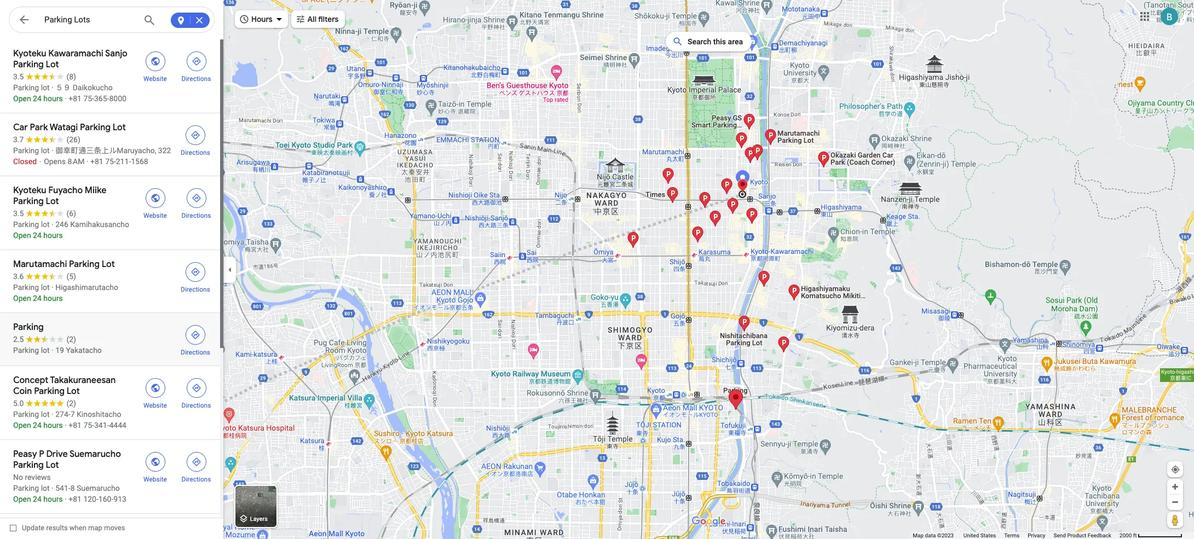 Task type: describe. For each thing, give the bounding box(es) containing it.
hours button
[[235, 7, 288, 31]]

ft
[[1133, 533, 1137, 539]]

results
[[46, 524, 68, 532]]


[[18, 12, 31, 27]]

update results when map moves
[[22, 524, 125, 532]]

filters
[[318, 14, 339, 24]]

directions image for fourth the website link from the top of the the results for parking lots feed
[[191, 457, 201, 467]]

©2023
[[937, 533, 954, 539]]

show your location image
[[1171, 465, 1180, 475]]

google account: brad klo  
(klobrad84@gmail.com) image
[[1161, 7, 1178, 25]]

this
[[713, 37, 726, 46]]

directions image for 4th the website link from the bottom of the the results for parking lots feed
[[191, 56, 201, 66]]

3 website link from the top
[[135, 375, 176, 410]]

 search field
[[9, 7, 215, 35]]

hours
[[251, 14, 272, 24]]

website image for 4th the website link from the bottom of the the results for parking lots feed
[[150, 56, 160, 66]]

privacy
[[1028, 533, 1045, 539]]

privacy button
[[1028, 532, 1045, 539]]

footer inside google maps element
[[913, 532, 1120, 539]]

 button
[[9, 7, 39, 35]]

collapse side panel image
[[224, 264, 236, 276]]

2 website link from the top
[[135, 185, 176, 220]]

Update results when map moves checkbox
[[10, 521, 125, 535]]

moves
[[104, 524, 125, 532]]

united
[[963, 533, 979, 539]]

website for website image corresponding to fourth the website link from the top of the the results for parking lots feed
[[143, 476, 167, 483]]

states
[[980, 533, 996, 539]]

Parking Lots field
[[9, 7, 215, 33]]

website image
[[150, 193, 160, 203]]

all filters button
[[291, 7, 345, 31]]



Task type: vqa. For each thing, say whether or not it's contained in the screenshot.
Prices for Prices are currently low for your trip.
no



Task type: locate. For each thing, give the bounding box(es) containing it.
0 vertical spatial website image
[[150, 56, 160, 66]]

website image for fourth the website link from the top of the the results for parking lots feed
[[150, 457, 160, 467]]

2 website from the top
[[143, 212, 167, 220]]

layers
[[250, 516, 268, 523]]

2 vertical spatial website image
[[150, 457, 160, 467]]

1 vertical spatial directions image
[[191, 130, 200, 140]]

footer
[[913, 532, 1120, 539]]

4 website from the top
[[143, 476, 167, 483]]

website
[[143, 75, 167, 83], [143, 212, 167, 220], [143, 402, 167, 410], [143, 476, 167, 483]]

2000
[[1120, 533, 1132, 539]]

terms button
[[1004, 532, 1020, 539]]

search
[[688, 37, 711, 46]]

1 vertical spatial website image
[[150, 383, 160, 393]]

2000 ft
[[1120, 533, 1137, 539]]

3 website image from the top
[[150, 457, 160, 467]]

none field inside "parking lots" field
[[44, 13, 135, 26]]

1 website from the top
[[143, 75, 167, 83]]

website link
[[135, 48, 176, 83], [135, 185, 176, 220], [135, 375, 176, 410], [135, 449, 176, 484]]

directions image
[[191, 56, 201, 66], [191, 130, 200, 140], [191, 457, 201, 467]]

google maps element
[[0, 0, 1194, 539]]

3 website from the top
[[143, 402, 167, 410]]

united states
[[963, 533, 996, 539]]

2 vertical spatial directions image
[[191, 457, 201, 467]]

None field
[[44, 13, 135, 26]]

0 vertical spatial directions image
[[191, 56, 201, 66]]

all
[[307, 14, 316, 24]]

map
[[913, 533, 924, 539]]

update
[[22, 524, 44, 532]]

website image
[[150, 56, 160, 66], [150, 383, 160, 393], [150, 457, 160, 467]]

show street view coverage image
[[1167, 512, 1183, 528]]

product
[[1067, 533, 1086, 539]]

1 website link from the top
[[135, 48, 176, 83]]

footer containing map data ©2023
[[913, 532, 1120, 539]]

map
[[88, 524, 102, 532]]

feedback
[[1088, 533, 1111, 539]]

search this area button
[[666, 32, 752, 51]]

send product feedback button
[[1054, 532, 1111, 539]]

united states button
[[963, 532, 996, 539]]

search this area
[[688, 37, 743, 46]]

all filters
[[307, 14, 339, 24]]

send product feedback
[[1054, 533, 1111, 539]]

4 website link from the top
[[135, 449, 176, 484]]

website for website image for 4th the website link from the bottom of the the results for parking lots feed
[[143, 75, 167, 83]]

website for website image corresponding to third the website link from the top of the the results for parking lots feed
[[143, 402, 167, 410]]

results for parking lots feed
[[0, 39, 223, 539]]

terms
[[1004, 533, 1020, 539]]

directions image
[[191, 193, 201, 203], [191, 267, 200, 277], [191, 330, 200, 340], [191, 383, 201, 393]]

1 website image from the top
[[150, 56, 160, 66]]

zoom out image
[[1171, 498, 1179, 506]]

directions button
[[176, 48, 217, 83], [174, 122, 217, 157], [176, 185, 217, 220], [174, 259, 217, 294], [174, 322, 217, 357], [176, 375, 217, 410], [176, 449, 217, 484]]

directions
[[182, 75, 211, 83], [181, 149, 210, 157], [182, 212, 211, 220], [181, 286, 210, 293], [181, 349, 210, 356], [182, 402, 211, 410], [182, 476, 211, 483]]

area
[[728, 37, 743, 46]]

2000 ft button
[[1120, 533, 1183, 539]]

zoom in image
[[1171, 483, 1179, 491]]

2 website image from the top
[[150, 383, 160, 393]]

data
[[925, 533, 936, 539]]

when
[[69, 524, 86, 532]]

send
[[1054, 533, 1066, 539]]

website for website icon
[[143, 212, 167, 220]]

website image for third the website link from the top of the the results for parking lots feed
[[150, 383, 160, 393]]

map data ©2023
[[913, 533, 955, 539]]



